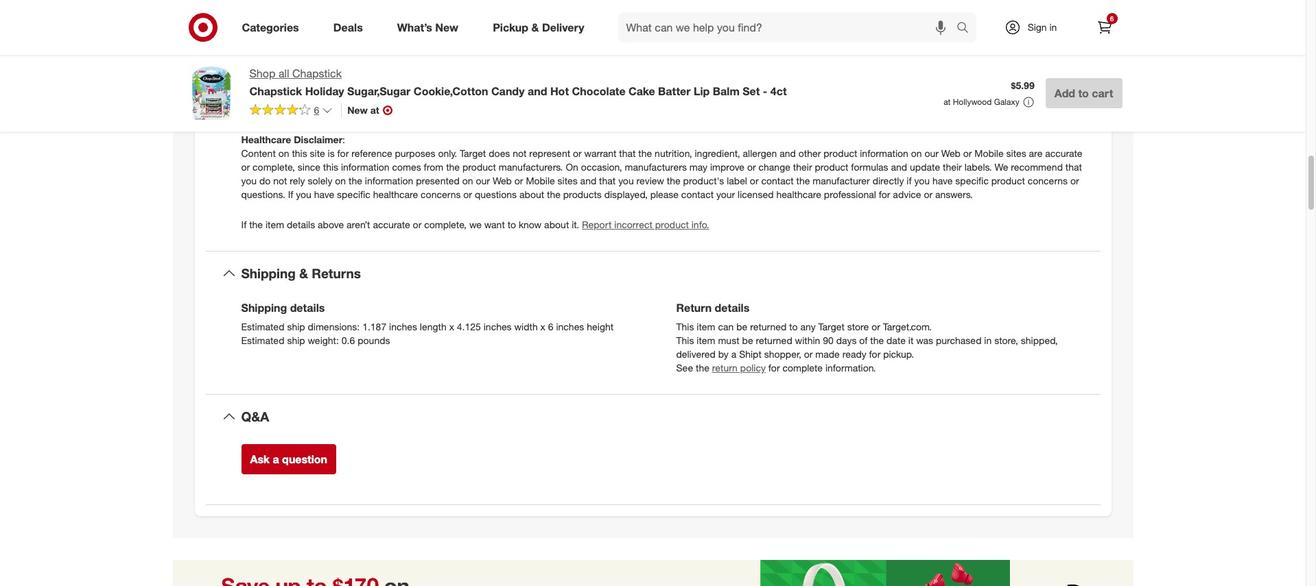 Task type: describe. For each thing, give the bounding box(es) containing it.
manufacturers
[[625, 161, 687, 173]]

if
[[907, 175, 912, 187]]

delivery
[[542, 20, 584, 34]]

ask a question
[[250, 453, 327, 467]]

pickup & delivery
[[493, 20, 584, 34]]

0.6
[[342, 335, 355, 347]]

1 vertical spatial concerns
[[421, 189, 461, 201]]

height
[[587, 321, 614, 333]]

healthcare disclaimer : content on this site is for reference purposes only.  target does not represent or warrant that the nutrition, ingredient, allergen and other product information on our web or mobile sites are accurate or complete, since this information comes from the product manufacturers.  on occasion, manufacturers may improve or change their product formulas and update their labels.  we recommend that you do not rely solely on the information presented on our web or mobile sites and that you review the product's label or contact the manufacturer directly if you have specific product concerns or questions.  if you have specific healthcare concerns or questions about the products displayed, please contact your licensed healthcare professional for advice or answers.
[[241, 134, 1083, 201]]

review
[[637, 175, 664, 187]]

content
[[241, 148, 276, 159]]

made
[[274, 92, 299, 104]]

0 horizontal spatial sites
[[558, 175, 578, 187]]

number
[[264, 50, 301, 62]]

products
[[563, 189, 602, 201]]

from
[[424, 161, 444, 173]]

1 vertical spatial have
[[314, 189, 334, 201]]

-
[[763, 84, 768, 98]]

report
[[582, 219, 612, 231]]

lip
[[694, 84, 710, 98]]

the up 'please'
[[667, 175, 681, 187]]

1 ship from the top
[[287, 321, 305, 333]]

we
[[469, 219, 482, 231]]

new at
[[348, 104, 379, 116]]

1 vertical spatial in
[[302, 92, 309, 104]]

imported
[[361, 92, 401, 104]]

0 vertical spatial contact
[[761, 175, 794, 187]]

advertisement region
[[173, 561, 1134, 587]]

professional
[[824, 189, 876, 201]]

return
[[712, 362, 738, 374]]

1 horizontal spatial web
[[942, 148, 961, 159]]

see
[[676, 362, 693, 374]]

2 estimated from the top
[[241, 335, 285, 347]]

we
[[995, 161, 1009, 173]]

0 vertical spatial :
[[333, 50, 335, 62]]

are
[[1029, 148, 1043, 159]]

advice
[[893, 189, 921, 201]]

the down questions.
[[249, 219, 263, 231]]

info.
[[692, 219, 709, 231]]

a inside button
[[273, 453, 279, 467]]

and up if
[[891, 161, 907, 173]]

q&a
[[241, 409, 269, 425]]

days
[[837, 335, 857, 347]]

labels.
[[965, 161, 992, 173]]

directly
[[873, 175, 904, 187]]

0 vertical spatial new
[[435, 20, 459, 34]]

094-
[[338, 50, 358, 62]]

recommend
[[1011, 161, 1063, 173]]

any
[[801, 321, 816, 333]]

1 x from the left
[[449, 321, 454, 333]]

improve
[[710, 161, 745, 173]]

to inside button
[[1079, 86, 1089, 100]]

0 vertical spatial 6 link
[[1090, 12, 1120, 43]]

0 horizontal spatial 6 link
[[249, 104, 333, 119]]

0 vertical spatial information
[[860, 148, 909, 159]]

1 vertical spatial about
[[544, 219, 569, 231]]

if the item details above aren't accurate or complete, we want to know about it. report incorrect product info.
[[241, 219, 709, 231]]

2 vertical spatial item
[[697, 335, 716, 347]]

1 this from the top
[[676, 321, 694, 333]]

6 inside shipping details estimated ship dimensions: 1.187 inches length x 4.125 inches width x 6 inches height estimated ship weight: 0.6 pounds
[[548, 321, 554, 333]]

the down delivered
[[696, 362, 710, 374]]

may
[[690, 161, 708, 173]]

nutrition,
[[655, 148, 692, 159]]

question
[[282, 453, 327, 467]]

delivered
[[676, 349, 716, 360]]

represent
[[529, 148, 570, 159]]

answers.
[[936, 189, 973, 201]]

0 vertical spatial this
[[292, 148, 307, 159]]

does
[[489, 148, 510, 159]]

target inside 'return details this item can be returned to any target store or target.com. this item must be returned within 90 days of the date it was purchased in store, shipped, delivered by a shipt shopper, or made ready for pickup. see the return policy for complete information.'
[[819, 321, 845, 333]]

on up update on the top
[[911, 148, 922, 159]]

the up 'manufacturers'
[[639, 148, 652, 159]]

pickup.
[[883, 349, 914, 360]]

what's new
[[397, 20, 459, 34]]

about inside healthcare disclaimer : content on this site is for reference purposes only.  target does not represent or warrant that the nutrition, ingredient, allergen and other product information on our web or mobile sites are accurate or complete, since this information comes from the product manufacturers.  on occasion, manufacturers may improve or change their product formulas and update their labels.  we recommend that you do not rely solely on the information presented on our web or mobile sites and that you review the product's label or contact the manufacturer directly if you have specific product concerns or questions.  if you have specific healthcare concerns or questions about the products displayed, please contact your licensed healthcare professional for advice or answers.
[[520, 189, 544, 201]]

of
[[860, 335, 868, 347]]

candy
[[491, 84, 525, 98]]

0 horizontal spatial web
[[493, 175, 512, 187]]

1 vertical spatial chapstick
[[249, 84, 302, 98]]

information.
[[826, 362, 876, 374]]

the down only. at the left top of page
[[446, 161, 460, 173]]

warrant
[[585, 148, 617, 159]]

0 vertical spatial have
[[933, 175, 953, 187]]

sign
[[1028, 21, 1047, 33]]

1 horizontal spatial our
[[925, 148, 939, 159]]

(dpci)
[[303, 50, 333, 62]]

shopper,
[[764, 349, 802, 360]]

1 vertical spatial to
[[508, 219, 516, 231]]

0 horizontal spatial at
[[370, 104, 379, 116]]

1 vertical spatial complete,
[[424, 219, 467, 231]]

galaxy
[[994, 97, 1020, 107]]

$5.99
[[1011, 80, 1035, 91]]

by
[[718, 349, 729, 360]]

it
[[909, 335, 914, 347]]

1 vertical spatial information
[[341, 161, 390, 173]]

1 vertical spatial be
[[742, 335, 753, 347]]

product's
[[683, 175, 724, 187]]

healthcare
[[241, 134, 291, 146]]

displayed,
[[604, 189, 648, 201]]

1 vertical spatial returned
[[756, 335, 793, 347]]

for right is
[[337, 148, 349, 159]]

target inside healthcare disclaimer : content on this site is for reference purposes only.  target does not represent or warrant that the nutrition, ingredient, allergen and other product information on our web or mobile sites are accurate or complete, since this information comes from the product manufacturers.  on occasion, manufacturers may improve or change their product formulas and update their labels.  we recommend that you do not rely solely on the information presented on our web or mobile sites and that you review the product's label or contact the manufacturer directly if you have specific product concerns or questions.  if you have specific healthcare concerns or questions about the products displayed, please contact your licensed healthcare professional for advice or answers.
[[460, 148, 486, 159]]

2 x from the left
[[541, 321, 546, 333]]

and up products
[[580, 175, 597, 187]]

1 horizontal spatial at
[[944, 97, 951, 107]]

1 vertical spatial item
[[697, 321, 716, 333]]

you up displayed,
[[619, 175, 634, 187]]

a inside 'return details this item can be returned to any target store or target.com. this item must be returned within 90 days of the date it was purchased in store, shipped, delivered by a shipt shopper, or made ready for pickup. see the return policy for complete information.'
[[731, 349, 737, 360]]

0 horizontal spatial contact
[[681, 189, 714, 201]]

1 vertical spatial :
[[269, 92, 272, 104]]

what's new link
[[386, 12, 476, 43]]

sign in link
[[993, 12, 1079, 43]]

can
[[718, 321, 734, 333]]

ask a question button
[[241, 445, 336, 475]]

holiday
[[305, 84, 344, 98]]

the right of in the bottom of the page
[[871, 335, 884, 347]]

made
[[816, 349, 840, 360]]

1 their from the left
[[793, 161, 812, 173]]

0 horizontal spatial that
[[599, 175, 616, 187]]

4ct
[[771, 84, 787, 98]]

1 horizontal spatial specific
[[956, 175, 989, 187]]

1 vertical spatial not
[[273, 175, 287, 187]]

shipping details estimated ship dimensions: 1.187 inches length x 4.125 inches width x 6 inches height estimated ship weight: 0.6 pounds
[[241, 301, 614, 347]]

returns
[[312, 266, 361, 282]]

1 vertical spatial if
[[241, 219, 247, 231]]

shipping for shipping & returns
[[241, 266, 296, 282]]

return
[[676, 301, 712, 315]]

width
[[514, 321, 538, 333]]

shop all chapstick chapstick holiday sugar,sugar cookie,cotton candy and hot chocolate cake batter lip balm set - 4ct
[[249, 67, 787, 98]]

1 estimated from the top
[[241, 321, 285, 333]]

2 ship from the top
[[287, 335, 305, 347]]

return details this item can be returned to any target store or target.com. this item must be returned within 90 days of the date it was purchased in store, shipped, delivered by a shipt shopper, or made ready for pickup. see the return policy for complete information.
[[676, 301, 1058, 374]]

change
[[759, 161, 791, 173]]

1 horizontal spatial sites
[[1007, 148, 1027, 159]]



Task type: locate. For each thing, give the bounding box(es) containing it.
our up questions
[[476, 175, 490, 187]]

the left usa
[[312, 92, 325, 104]]

0 horizontal spatial mobile
[[526, 175, 555, 187]]

shipping inside dropdown button
[[241, 266, 296, 282]]

this down the "return"
[[676, 321, 694, 333]]

in right the sign
[[1050, 21, 1057, 33]]

your
[[717, 189, 735, 201]]

& for pickup
[[532, 20, 539, 34]]

1 horizontal spatial contact
[[761, 175, 794, 187]]

must
[[718, 335, 740, 347]]

1 horizontal spatial their
[[943, 161, 962, 173]]

0 vertical spatial web
[[942, 148, 961, 159]]

1 vertical spatial this
[[676, 335, 694, 347]]

web up questions
[[493, 175, 512, 187]]

information
[[860, 148, 909, 159], [341, 161, 390, 173], [365, 175, 413, 187]]

it.
[[572, 219, 579, 231]]

0 vertical spatial chapstick
[[292, 67, 342, 80]]

1 horizontal spatial have
[[933, 175, 953, 187]]

target right only. at the left top of page
[[460, 148, 486, 159]]

new right what's
[[435, 20, 459, 34]]

balm
[[713, 84, 740, 98]]

0 vertical spatial to
[[1079, 86, 1089, 100]]

2 this from the top
[[676, 335, 694, 347]]

& inside dropdown button
[[299, 266, 308, 282]]

mobile up labels.
[[975, 148, 1004, 159]]

formulas
[[851, 161, 889, 173]]

2 shipping from the top
[[241, 301, 287, 315]]

1 vertical spatial target
[[819, 321, 845, 333]]

2 horizontal spatial :
[[343, 134, 345, 146]]

accurate right aren't in the left of the page
[[373, 219, 410, 231]]

information up formulas
[[860, 148, 909, 159]]

that right warrant
[[619, 148, 636, 159]]

on right presented
[[462, 175, 473, 187]]

store
[[847, 321, 869, 333]]

comes
[[392, 161, 421, 173]]

item up delivered
[[697, 335, 716, 347]]

ready
[[843, 349, 867, 360]]

complete, inside healthcare disclaimer : content on this site is for reference purposes only.  target does not represent or warrant that the nutrition, ingredient, allergen and other product information on our web or mobile sites are accurate or complete, since this information comes from the product manufacturers.  on occasion, manufacturers may improve or change their product formulas and update their labels.  we recommend that you do not rely solely on the information presented on our web or mobile sites and that you review the product's label or contact the manufacturer directly if you have specific product concerns or questions.  if you have specific healthcare concerns or questions about the products displayed, please contact your licensed healthcare professional for advice or answers.
[[253, 161, 295, 173]]

1 horizontal spatial healthcare
[[777, 189, 822, 201]]

hollywood
[[953, 97, 992, 107]]

set
[[743, 84, 760, 98]]

about left 'it.'
[[544, 219, 569, 231]]

0 vertical spatial concerns
[[1028, 175, 1068, 187]]

to right 'want'
[[508, 219, 516, 231]]

that
[[619, 148, 636, 159], [1066, 161, 1082, 173], [599, 175, 616, 187]]

for down directly
[[879, 189, 891, 201]]

1 vertical spatial this
[[323, 161, 338, 173]]

is
[[328, 148, 335, 159]]

you left do
[[241, 175, 257, 187]]

be right can
[[737, 321, 748, 333]]

0 horizontal spatial our
[[476, 175, 490, 187]]

our up update on the top
[[925, 148, 939, 159]]

1 vertical spatial that
[[1066, 161, 1082, 173]]

1 vertical spatial shipping
[[241, 301, 287, 315]]

do
[[259, 175, 271, 187]]

ask
[[250, 453, 270, 467]]

1 horizontal spatial 6
[[548, 321, 554, 333]]

in right made
[[302, 92, 309, 104]]

1 shipping from the top
[[241, 266, 296, 282]]

0 horizontal spatial have
[[314, 189, 334, 201]]

1 vertical spatial ship
[[287, 335, 305, 347]]

1 horizontal spatial not
[[513, 148, 527, 159]]

0 vertical spatial be
[[737, 321, 748, 333]]

above
[[318, 219, 344, 231]]

contact
[[761, 175, 794, 187], [681, 189, 714, 201]]

details up can
[[715, 301, 750, 315]]

1 horizontal spatial if
[[288, 189, 293, 201]]

this down is
[[323, 161, 338, 173]]

and inside shop all chapstick chapstick holiday sugar,sugar cookie,cotton candy and hot chocolate cake batter lip balm set - 4ct
[[528, 84, 547, 98]]

that right the recommend
[[1066, 161, 1082, 173]]

return policy link
[[712, 362, 766, 374]]

inches left the 'width'
[[484, 321, 512, 333]]

1 vertical spatial accurate
[[373, 219, 410, 231]]

1 vertical spatial sites
[[558, 175, 578, 187]]

hot
[[550, 84, 569, 98]]

in inside 'return details this item can be returned to any target store or target.com. this item must be returned within 90 days of the date it was purchased in store, shipped, delivered by a shipt shopper, or made ready for pickup. see the return policy for complete information.'
[[985, 335, 992, 347]]

accurate inside healthcare disclaimer : content on this site is for reference purposes only.  target does not represent or warrant that the nutrition, ingredient, allergen and other product information on our web or mobile sites are accurate or complete, since this information comes from the product manufacturers.  on occasion, manufacturers may improve or change their product formulas and update their labels.  we recommend that you do not rely solely on the information presented on our web or mobile sites and that you review the product's label or contact the manufacturer directly if you have specific product concerns or questions.  if you have specific healthcare concerns or questions about the products displayed, please contact your licensed healthcare professional for advice or answers.
[[1045, 148, 1083, 159]]

0 horizontal spatial accurate
[[373, 219, 410, 231]]

cake
[[629, 84, 655, 98]]

web up answers.
[[942, 148, 961, 159]]

estimated left weight:
[[241, 335, 285, 347]]

at hollywood galaxy
[[944, 97, 1020, 107]]

0 horizontal spatial specific
[[337, 189, 370, 201]]

their
[[793, 161, 812, 173], [943, 161, 962, 173]]

0 horizontal spatial target
[[460, 148, 486, 159]]

within
[[795, 335, 820, 347]]

item
[[266, 219, 284, 231], [697, 321, 716, 333], [697, 335, 716, 347]]

information down reference at top
[[341, 161, 390, 173]]

0 vertical spatial target
[[460, 148, 486, 159]]

item left can
[[697, 321, 716, 333]]

returned
[[750, 321, 787, 333], [756, 335, 793, 347]]

x right the 'width'
[[541, 321, 546, 333]]

ingredient,
[[695, 148, 740, 159]]

6 link up "healthcare"
[[249, 104, 333, 119]]

at
[[944, 97, 951, 107], [370, 104, 379, 116]]

have down solely
[[314, 189, 334, 201]]

if down questions.
[[241, 219, 247, 231]]

other
[[799, 148, 821, 159]]

6 link right 'sign in'
[[1090, 12, 1120, 43]]

add to cart
[[1055, 86, 1114, 100]]

estimated down shipping & returns
[[241, 321, 285, 333]]

this
[[676, 321, 694, 333], [676, 335, 694, 347]]

mobile down manufacturers.
[[526, 175, 555, 187]]

complete, up do
[[253, 161, 295, 173]]

& left returns on the left
[[299, 266, 308, 282]]

shipped,
[[1021, 335, 1058, 347]]

weight:
[[308, 335, 339, 347]]

occasion,
[[581, 161, 622, 173]]

a right ask
[[273, 453, 279, 467]]

item down questions.
[[266, 219, 284, 231]]

store,
[[995, 335, 1019, 347]]

contact down product's
[[681, 189, 714, 201]]

this up delivered
[[676, 335, 694, 347]]

: inside healthcare disclaimer : content on this site is for reference purposes only.  target does not represent or warrant that the nutrition, ingredient, allergen and other product information on our web or mobile sites are accurate or complete, since this information comes from the product manufacturers.  on occasion, manufacturers may improve or change their product formulas and update their labels.  we recommend that you do not rely solely on the information presented on our web or mobile sites and that you review the product's label or contact the manufacturer directly if you have specific product concerns or questions.  if you have specific healthcare concerns or questions about the products displayed, please contact your licensed healthcare professional for advice or answers.
[[343, 134, 345, 146]]

1.187
[[363, 321, 387, 333]]

x left 4.125
[[449, 321, 454, 333]]

at left hollywood
[[944, 97, 951, 107]]

0 horizontal spatial new
[[348, 104, 368, 116]]

purchased
[[936, 335, 982, 347]]

for right ready
[[869, 349, 881, 360]]

sites down on
[[558, 175, 578, 187]]

categories
[[242, 20, 299, 34]]

shipping down shipping & returns
[[241, 301, 287, 315]]

1 vertical spatial web
[[493, 175, 512, 187]]

in left store,
[[985, 335, 992, 347]]

1 vertical spatial estimated
[[241, 335, 285, 347]]

to left any at the bottom of page
[[790, 321, 798, 333]]

0 vertical spatial in
[[1050, 21, 1057, 33]]

not up manufacturers.
[[513, 148, 527, 159]]

2 their from the left
[[943, 161, 962, 173]]

reference
[[352, 148, 392, 159]]

1 horizontal spatial a
[[731, 349, 737, 360]]

target.com.
[[883, 321, 932, 333]]

& right pickup
[[532, 20, 539, 34]]

2 horizontal spatial in
[[1050, 21, 1057, 33]]

1 healthcare from the left
[[373, 189, 418, 201]]

1 vertical spatial mobile
[[526, 175, 555, 187]]

search button
[[950, 12, 983, 45]]

1 inches from the left
[[389, 321, 417, 333]]

0 horizontal spatial concerns
[[421, 189, 461, 201]]

shop
[[249, 67, 276, 80]]

shipt
[[739, 349, 762, 360]]

0 vertical spatial 6
[[1110, 14, 1114, 23]]

details inside shipping details estimated ship dimensions: 1.187 inches length x 4.125 inches width x 6 inches height estimated ship weight: 0.6 pounds
[[290, 301, 325, 315]]

ship
[[287, 321, 305, 333], [287, 335, 305, 347]]

pickup & delivery link
[[481, 12, 602, 43]]

2 horizontal spatial inches
[[556, 321, 584, 333]]

2 horizontal spatial that
[[1066, 161, 1082, 173]]

inches left height
[[556, 321, 584, 333]]

to right add
[[1079, 86, 1089, 100]]

1 horizontal spatial &
[[532, 20, 539, 34]]

update
[[910, 161, 940, 173]]

ship left dimensions:
[[287, 321, 305, 333]]

0 horizontal spatial not
[[273, 175, 287, 187]]

about down manufacturers.
[[520, 189, 544, 201]]

what's
[[397, 20, 432, 34]]

shipping left returns on the left
[[241, 266, 296, 282]]

manufacturers.
[[499, 161, 563, 173]]

accurate right are
[[1045, 148, 1083, 159]]

2 vertical spatial that
[[599, 175, 616, 187]]

add
[[1055, 86, 1076, 100]]

sugar,sugar
[[347, 84, 411, 98]]

details up dimensions:
[[290, 301, 325, 315]]

2 horizontal spatial to
[[1079, 86, 1089, 100]]

1 vertical spatial our
[[476, 175, 490, 187]]

all
[[279, 67, 289, 80]]

our
[[925, 148, 939, 159], [476, 175, 490, 187]]

and up change
[[780, 148, 796, 159]]

you down rely
[[296, 189, 312, 201]]

1 vertical spatial specific
[[337, 189, 370, 201]]

healthcare down change
[[777, 189, 822, 201]]

search
[[950, 22, 983, 35]]

not right do
[[273, 175, 287, 187]]

0 horizontal spatial &
[[299, 266, 308, 282]]

date
[[887, 335, 906, 347]]

new down imported
[[348, 104, 368, 116]]

at down imported
[[370, 104, 379, 116]]

chapstick down item number (dpci) : 094-03-0490
[[292, 67, 342, 80]]

the down reference at top
[[349, 175, 362, 187]]

0 vertical spatial sites
[[1007, 148, 1027, 159]]

0 vertical spatial not
[[513, 148, 527, 159]]

0 vertical spatial shipping
[[241, 266, 296, 282]]

0 vertical spatial accurate
[[1045, 148, 1083, 159]]

a right by
[[731, 349, 737, 360]]

label
[[727, 175, 747, 187]]

1 horizontal spatial 6 link
[[1090, 12, 1120, 43]]

sign in
[[1028, 21, 1057, 33]]

details inside 'return details this item can be returned to any target store or target.com. this item must be returned within 90 days of the date it was purchased in store, shipped, delivered by a shipt shopper, or made ready for pickup. see the return policy for complete information.'
[[715, 301, 750, 315]]

image of chapstick holiday sugar,sugar cookie,cotton candy and hot chocolate cake batter lip balm set - 4ct image
[[184, 66, 239, 121]]

have up answers.
[[933, 175, 953, 187]]

0 vertical spatial returned
[[750, 321, 787, 333]]

deals
[[333, 20, 363, 34]]

on
[[566, 161, 578, 173]]

you right if
[[915, 175, 930, 187]]

questions.
[[241, 189, 285, 201]]

ship left weight:
[[287, 335, 305, 347]]

1 horizontal spatial target
[[819, 321, 845, 333]]

chocolate
[[572, 84, 626, 98]]

1 horizontal spatial x
[[541, 321, 546, 333]]

1 horizontal spatial mobile
[[975, 148, 1004, 159]]

want
[[484, 219, 505, 231]]

chapstick down all
[[249, 84, 302, 98]]

dimensions:
[[308, 321, 360, 333]]

inches right 1.187
[[389, 321, 417, 333]]

and
[[528, 84, 547, 98], [780, 148, 796, 159], [891, 161, 907, 173], [580, 175, 597, 187]]

pickup
[[493, 20, 529, 34]]

details left above
[[287, 219, 315, 231]]

0 vertical spatial about
[[520, 189, 544, 201]]

0 vertical spatial mobile
[[975, 148, 1004, 159]]

0 vertical spatial item
[[266, 219, 284, 231]]

2 vertical spatial :
[[343, 134, 345, 146]]

their left labels.
[[943, 161, 962, 173]]

complete, left we
[[424, 219, 467, 231]]

be
[[737, 321, 748, 333], [742, 335, 753, 347]]

the down other
[[797, 175, 810, 187]]

pounds
[[358, 335, 390, 347]]

2 horizontal spatial 6
[[1110, 14, 1114, 23]]

0 horizontal spatial this
[[292, 148, 307, 159]]

& for shipping
[[299, 266, 308, 282]]

for
[[337, 148, 349, 159], [879, 189, 891, 201], [869, 349, 881, 360], [769, 362, 780, 374]]

shipping & returns
[[241, 266, 361, 282]]

be up shipt
[[742, 335, 753, 347]]

target up 90
[[819, 321, 845, 333]]

sites left are
[[1007, 148, 1027, 159]]

0 horizontal spatial to
[[508, 219, 516, 231]]

and left hot
[[528, 84, 547, 98]]

2 inches from the left
[[484, 321, 512, 333]]

concerns down the recommend
[[1028, 175, 1068, 187]]

on down "healthcare"
[[278, 148, 289, 159]]

0 horizontal spatial their
[[793, 161, 812, 173]]

on right solely
[[335, 175, 346, 187]]

report incorrect product info. button
[[582, 218, 709, 232]]

specific down labels.
[[956, 175, 989, 187]]

details for return
[[715, 301, 750, 315]]

know
[[519, 219, 542, 231]]

2 vertical spatial to
[[790, 321, 798, 333]]

0 vertical spatial specific
[[956, 175, 989, 187]]

2 vertical spatial information
[[365, 175, 413, 187]]

cart
[[1092, 86, 1114, 100]]

0 horizontal spatial 6
[[314, 104, 319, 116]]

if down rely
[[288, 189, 293, 201]]

have
[[933, 175, 953, 187], [314, 189, 334, 201]]

that down occasion,
[[599, 175, 616, 187]]

batter
[[658, 84, 691, 98]]

categories link
[[230, 12, 316, 43]]

chapstick
[[292, 67, 342, 80], [249, 84, 302, 98]]

0 horizontal spatial x
[[449, 321, 454, 333]]

0 vertical spatial a
[[731, 349, 737, 360]]

information down comes
[[365, 175, 413, 187]]

for down shopper,
[[769, 362, 780, 374]]

licensed
[[738, 189, 774, 201]]

1 horizontal spatial concerns
[[1028, 175, 1068, 187]]

if inside healthcare disclaimer : content on this site is for reference purposes only.  target does not represent or warrant that the nutrition, ingredient, allergen and other product information on our web or mobile sites are accurate or complete, since this information comes from the product manufacturers.  on occasion, manufacturers may improve or change their product formulas and update their labels.  we recommend that you do not rely solely on the information presented on our web or mobile sites and that you review the product's label or contact the manufacturer directly if you have specific product concerns or questions.  if you have specific healthcare concerns or questions about the products displayed, please contact your licensed healthcare professional for advice or answers.
[[288, 189, 293, 201]]

the left products
[[547, 189, 561, 201]]

shipping for shipping details estimated ship dimensions: 1.187 inches length x 4.125 inches width x 6 inches height estimated ship weight: 0.6 pounds
[[241, 301, 287, 315]]

0 horizontal spatial complete,
[[253, 161, 295, 173]]

site
[[310, 148, 325, 159]]

details for shipping
[[290, 301, 325, 315]]

new
[[435, 20, 459, 34], [348, 104, 368, 116]]

1 vertical spatial 6
[[314, 104, 319, 116]]

origin
[[241, 92, 269, 104]]

healthcare down comes
[[373, 189, 418, 201]]

to inside 'return details this item can be returned to any target store or target.com. this item must be returned within 90 days of the date it was purchased in store, shipped, delivered by a shipt shopper, or made ready for pickup. see the return policy for complete information.'
[[790, 321, 798, 333]]

concerns down presented
[[421, 189, 461, 201]]

0 vertical spatial that
[[619, 148, 636, 159]]

complete
[[783, 362, 823, 374]]

1 horizontal spatial that
[[619, 148, 636, 159]]

1 horizontal spatial inches
[[484, 321, 512, 333]]

1 vertical spatial new
[[348, 104, 368, 116]]

What can we help you find? suggestions appear below search field
[[618, 12, 960, 43]]

3 inches from the left
[[556, 321, 584, 333]]

aren't
[[347, 219, 370, 231]]

shipping inside shipping details estimated ship dimensions: 1.187 inches length x 4.125 inches width x 6 inches height estimated ship weight: 0.6 pounds
[[241, 301, 287, 315]]

2 healthcare from the left
[[777, 189, 822, 201]]

0 vertical spatial &
[[532, 20, 539, 34]]



Task type: vqa. For each thing, say whether or not it's contained in the screenshot.
above
yes



